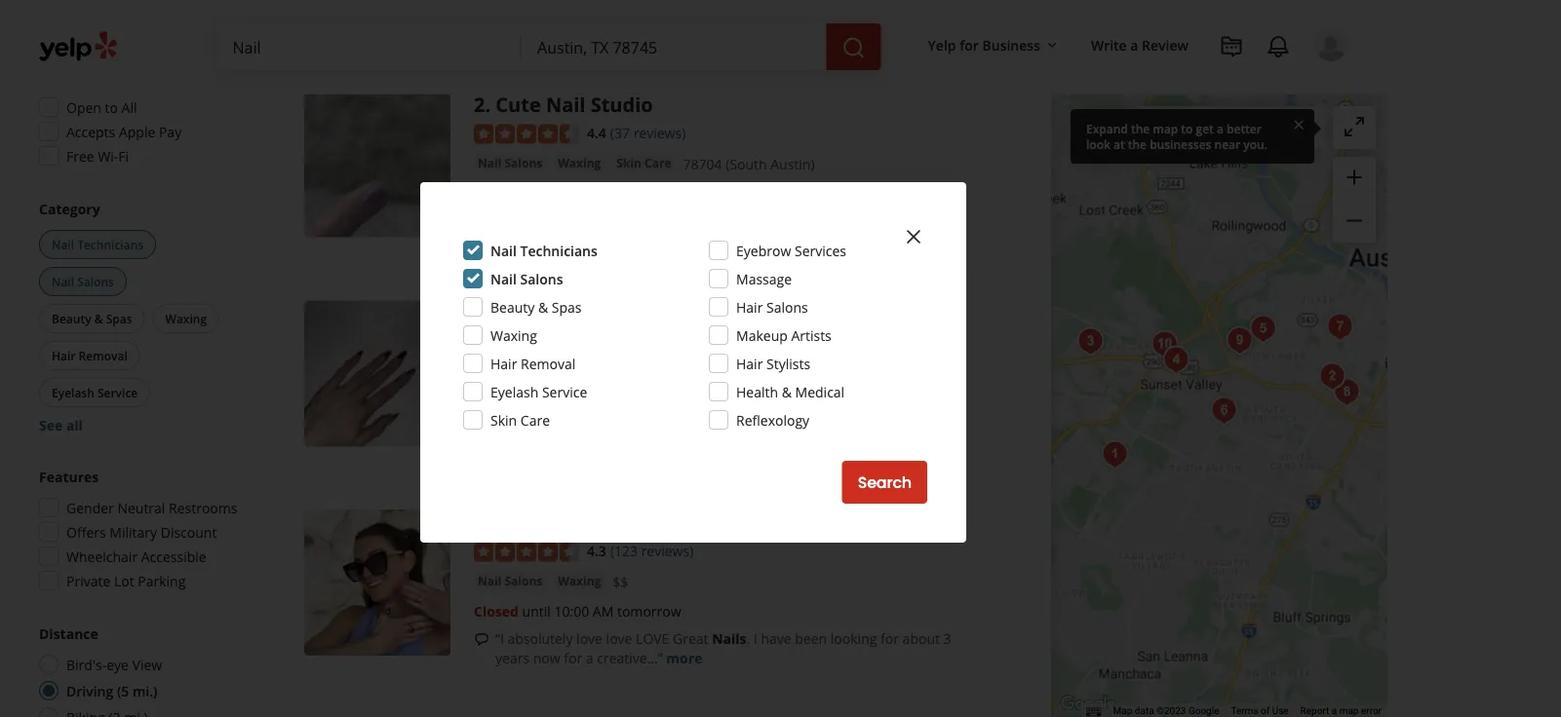 Task type: describe. For each thing, give the bounding box(es) containing it.
hair salons
[[736, 298, 808, 316]]

3 . designer nails
[[474, 301, 636, 328]]

2 vertical spatial is
[[640, 421, 650, 440]]

expand the map to get a better look at the businesses near you. tooltip
[[1071, 109, 1314, 164]]

eyelash inside search dialog
[[490, 383, 539, 401]]

austin
[[713, 3, 753, 21]]

1 vertical spatial more link
[[562, 231, 598, 250]]

and
[[757, 3, 781, 21]]

beauty & spas inside search dialog
[[490, 298, 582, 316]]

1 vertical spatial my
[[847, 421, 867, 440]]

reflexology
[[736, 411, 809, 430]]

"her snowflake design is wonderful, everyone who saw my
[[495, 421, 871, 440]]

nail salons inside search dialog
[[490, 270, 563, 288]]

skin care inside button
[[617, 155, 671, 171]]

hair removal inside search dialog
[[490, 354, 576, 373]]

option group containing distance
[[33, 625, 242, 718]]

map data ©2023 google
[[1113, 706, 1219, 717]]

tomorrow
[[617, 603, 681, 622]]

nail inside nail technicians button
[[52, 237, 74, 253]]

care inside button
[[645, 155, 671, 171]]

reviews) for 4 . great nails
[[641, 543, 694, 561]]

nail technicians button
[[39, 231, 156, 260]]

nail up open until 7:00 pm
[[478, 365, 502, 381]]

report a map error
[[1300, 706, 1382, 717]]

. for 4
[[485, 511, 491, 537]]

private
[[66, 572, 110, 591]]

snowflake
[[527, 421, 591, 440]]

great nails image
[[1157, 341, 1196, 380]]

health
[[736, 383, 778, 401]]

yelp
[[928, 36, 956, 54]]

salons for nail salons 'button' for waxing button over closed until 10:00 am tomorrow
[[505, 574, 542, 590]]

ten nails image
[[1205, 392, 1244, 431]]

hair up open until 7:00 pm
[[490, 354, 517, 373]]

skin care link
[[613, 154, 675, 173]]

gender neutral restrooms
[[66, 499, 237, 518]]

at
[[1114, 136, 1125, 152]]

see all
[[39, 416, 83, 435]]

massage
[[736, 270, 792, 288]]

4.3 star rating image
[[474, 543, 579, 563]]

1 vertical spatial for
[[881, 631, 899, 649]]

open now
[[66, 25, 134, 44]]

waxing button up pm on the bottom left of page
[[554, 363, 605, 383]]

1 vertical spatial more
[[562, 231, 598, 250]]

2 love from the left
[[606, 631, 632, 649]]

hair up health
[[736, 354, 763, 373]]

moves
[[1272, 119, 1313, 137]]

open for open to all
[[66, 98, 101, 117]]

nails for 4 . great nails
[[555, 511, 605, 537]]

techs are also artists!! the nail art they do is fantastic!"
[[495, 212, 908, 250]]

"i absolutely love love love great nails
[[495, 631, 746, 649]]

nail salons inside group
[[52, 274, 114, 290]]

4.4
[[587, 124, 606, 143]]

7:00
[[546, 394, 573, 413]]

hair up makeup
[[736, 298, 763, 316]]

everyone
[[726, 421, 785, 440]]

lot
[[588, 3, 605, 21]]

accepts apple pay
[[66, 123, 182, 141]]

use
[[1272, 706, 1289, 717]]

. for 2
[[485, 92, 491, 119]]

skin inside button
[[617, 155, 642, 171]]

health & medical
[[736, 383, 845, 401]]

terms
[[1231, 706, 1258, 717]]

austin)
[[771, 155, 815, 173]]

beauty inside button
[[52, 311, 91, 327]]

discount
[[161, 524, 217, 542]]

nail salons button for waxing button on top of pm on the bottom left of page
[[474, 363, 546, 383]]

skin care button
[[613, 154, 675, 173]]

search dialog
[[0, 0, 1561, 718]]

zoom in image
[[1343, 166, 1366, 189]]

hooky nails image
[[1096, 435, 1135, 474]]

waxing link for nails
[[554, 573, 605, 592]]

eyelash service inside button
[[52, 385, 138, 401]]

open for open now
[[66, 25, 101, 44]]

nail technicians inside search dialog
[[490, 241, 598, 260]]

data
[[1135, 706, 1154, 717]]

eyebrow
[[736, 241, 791, 260]]

driving (5 mi.)
[[66, 683, 158, 701]]

wheelchair
[[66, 548, 138, 567]]

nail right cute at the top left of page
[[546, 92, 586, 119]]

business
[[982, 36, 1040, 54]]

nail up the closed on the bottom of page
[[478, 574, 502, 590]]

salons up makeup artists
[[766, 298, 808, 316]]

search for search as map moves
[[1175, 119, 1218, 137]]

wonderful,
[[654, 421, 722, 440]]

close image for "expand the map to get a better look at the businesses near you." tooltip on the top of page
[[1291, 116, 1307, 133]]

eyelash inside button
[[52, 385, 94, 401]]

0 horizontal spatial great
[[496, 511, 550, 537]]

a right "write"
[[1130, 36, 1138, 54]]

nail salons for second nail salons link from the top
[[478, 365, 542, 381]]

accessible
[[141, 548, 206, 567]]

salons for nail salons 'button' for waxing button below 4.4
[[505, 155, 542, 171]]

i
[[754, 631, 757, 649]]

a inside . i have been looking for about 3 years now for a creative..."
[[586, 650, 593, 669]]

job
[[531, 22, 551, 41]]

dip..."
[[598, 22, 634, 41]]

creative..."
[[597, 650, 663, 669]]

1 vertical spatial to
[[105, 98, 118, 117]]

good
[[495, 22, 528, 41]]

eyelash service button
[[39, 379, 150, 408]]

4.3
[[587, 543, 606, 561]]

1 4.4 star rating image from the top
[[474, 125, 579, 144]]

more for a
[[638, 22, 674, 41]]

16 speech v2 image
[[474, 5, 490, 20]]

designer nails image
[[1071, 322, 1110, 361]]

©2023
[[1157, 706, 1186, 717]]

free
[[66, 147, 94, 166]]

technicians inside search dialog
[[520, 241, 598, 260]]

2 waxing link from the top
[[554, 363, 605, 383]]

salons up designer
[[520, 270, 563, 288]]

beauty & spas inside "beauty & spas" button
[[52, 311, 132, 327]]

1 horizontal spatial &
[[538, 298, 548, 316]]

offers
[[66, 524, 106, 542]]

category
[[39, 200, 100, 218]]

accepts credit cards
[[66, 50, 198, 68]]

open to all
[[66, 98, 137, 117]]

removal inside "hair removal" button
[[79, 348, 127, 364]]

accepts for accepts credit cards
[[66, 50, 115, 68]]

care inside search dialog
[[521, 411, 550, 430]]

yelp for business button
[[920, 27, 1068, 62]]

as
[[1222, 119, 1236, 137]]

. inside . i have been looking for about 3 years now for a creative..."
[[746, 631, 750, 649]]

until for designer
[[514, 394, 542, 413]]

search for search
[[858, 472, 912, 494]]

. for 3
[[485, 301, 491, 328]]

waxing button up closed until 10:00 am tomorrow
[[554, 573, 605, 592]]

fi
[[118, 147, 129, 166]]

(5
[[117, 683, 129, 701]]

search image
[[842, 36, 865, 60]]

love
[[636, 631, 669, 649]]

nail salons button for waxing button below 4.4
[[474, 154, 546, 173]]

close image for search dialog
[[902, 225, 925, 249]]

a left lot
[[577, 3, 585, 21]]

0 vertical spatial nail
[[625, 3, 650, 21]]

4 . great nails
[[474, 511, 605, 537]]

pm
[[577, 394, 597, 413]]

0 vertical spatial been
[[525, 3, 557, 21]]

nail salons button for waxing button over closed until 10:00 am tomorrow
[[474, 573, 546, 592]]

for inside yelp for business button
[[960, 36, 979, 54]]

technicians inside button
[[77, 237, 143, 253]]

makeup artists
[[736, 326, 832, 345]]

(south
[[726, 155, 767, 173]]

military
[[109, 524, 157, 542]]

art
[[825, 212, 843, 230]]

16 speech v2 image for 4
[[474, 633, 490, 648]]

nail down 2
[[478, 155, 502, 171]]

looking
[[831, 631, 877, 649]]

2 4.4 star rating image from the top
[[474, 334, 579, 354]]

free wi-fi
[[66, 147, 129, 166]]

eyebrow services
[[736, 241, 846, 260]]

absolutely
[[507, 631, 573, 649]]

expand map image
[[1343, 115, 1366, 138]]

$$
[[613, 574, 628, 592]]

services
[[795, 241, 846, 260]]

private lot parking
[[66, 572, 186, 591]]

b & y nails spa image
[[1321, 308, 1360, 347]]

report a map error link
[[1300, 706, 1382, 717]]

zoom out image
[[1343, 209, 1366, 233]]

hair inside button
[[52, 348, 76, 364]]

cute
[[496, 92, 541, 119]]

salons for nail salons 'button' above "beauty & spas" button
[[77, 274, 114, 290]]

map region
[[911, 0, 1411, 718]]

4.4 link
[[587, 122, 606, 143]]

a right report
[[1332, 706, 1337, 717]]

distance
[[39, 625, 98, 644]]

nail up designer
[[490, 241, 517, 260]]

eye
[[106, 656, 129, 675]]

businesses
[[1150, 136, 1211, 152]]

do
[[877, 212, 894, 230]]

on
[[555, 22, 571, 41]]

luv nails & spa image
[[1328, 373, 1367, 412]]

lot
[[114, 572, 134, 591]]

artists
[[791, 326, 832, 345]]

is inside techs are also artists!! the nail art they do is fantastic!"
[[898, 212, 908, 230]]

map for to
[[1153, 120, 1178, 137]]



Task type: locate. For each thing, give the bounding box(es) containing it.
waxing for waxing button over closed until 10:00 am tomorrow
[[558, 574, 601, 590]]

more link
[[638, 22, 674, 41], [562, 231, 598, 250], [666, 650, 702, 669]]

map for error
[[1339, 706, 1359, 717]]

0 vertical spatial is
[[811, 3, 821, 21]]

hair removal
[[52, 348, 127, 364], [490, 354, 576, 373]]

2 vertical spatial nail salons link
[[474, 573, 546, 592]]

great nails image
[[304, 511, 450, 657]]

1 horizontal spatial hair removal
[[490, 354, 576, 373]]

1 vertical spatial care
[[521, 411, 550, 430]]

been right have on the bottom of page
[[795, 631, 827, 649]]

1 vertical spatial been
[[795, 631, 827, 649]]

accepts for accepts apple pay
[[66, 123, 115, 141]]

waxing for waxing button on top of pm on the bottom left of page
[[558, 365, 601, 381]]

option group
[[33, 625, 242, 718]]

all
[[121, 98, 137, 117]]

1 horizontal spatial nail technicians
[[490, 241, 598, 260]]

0 horizontal spatial to
[[105, 98, 118, 117]]

hair removal up open until 7:00 pm
[[490, 354, 576, 373]]

report
[[1300, 706, 1329, 717]]

is right design
[[640, 421, 650, 440]]

is right this
[[811, 3, 821, 21]]

offers military discount
[[66, 524, 217, 542]]

features
[[39, 468, 99, 487]]

2 horizontal spatial &
[[782, 383, 792, 401]]

places in austin and this is the best. kim did such a good job on my dip..."
[[495, 3, 976, 41]]

closed until 10:00 am tomorrow
[[474, 603, 681, 622]]

skin left snowflake
[[490, 411, 517, 430]]

fantastic!"
[[495, 231, 558, 250]]

years
[[495, 650, 530, 669]]

1 vertical spatial accepts
[[66, 123, 115, 141]]

eyelash service up snowflake
[[490, 383, 587, 401]]

2 vertical spatial nails
[[712, 631, 746, 649]]

0 horizontal spatial map
[[1153, 120, 1178, 137]]

a right such
[[969, 3, 976, 21]]

eyelash service down "hair removal" button at left
[[52, 385, 138, 401]]

spas up "hair removal" button at left
[[106, 311, 132, 327]]

0 horizontal spatial nail technicians
[[52, 237, 143, 253]]

0 vertical spatial to
[[561, 3, 574, 21]]

nails by pro image
[[1145, 325, 1184, 364]]

who
[[788, 421, 816, 440]]

1 horizontal spatial of
[[1261, 706, 1270, 717]]

4.4 star rating image
[[474, 125, 579, 144], [474, 334, 579, 354]]

2 vertical spatial open
[[474, 394, 510, 413]]

1 vertical spatial 16 speech v2 image
[[474, 633, 490, 648]]

apple
[[119, 123, 155, 141]]

0 horizontal spatial of
[[608, 3, 621, 21]]

0 vertical spatial waxing link
[[554, 154, 605, 173]]

0 horizontal spatial spas
[[106, 311, 132, 327]]

1 accepts from the top
[[66, 50, 115, 68]]

hair stylists
[[736, 354, 810, 373]]

1 horizontal spatial beauty
[[490, 298, 535, 316]]

waxing up closed until 10:00 am tomorrow
[[558, 574, 601, 590]]

1 horizontal spatial care
[[645, 155, 671, 171]]

0 vertical spatial skin
[[617, 155, 642, 171]]

until left 7:00
[[514, 394, 542, 413]]

0 horizontal spatial skin
[[490, 411, 517, 430]]

more
[[638, 22, 674, 41], [562, 231, 598, 250], [666, 650, 702, 669]]

0 vertical spatial search
[[1175, 119, 1218, 137]]

3 right about
[[944, 631, 951, 649]]

1 horizontal spatial eyelash service
[[490, 383, 587, 401]]

stylists
[[766, 354, 810, 373]]

write a review
[[1091, 36, 1189, 54]]

nail technicians up designer
[[490, 241, 598, 260]]

1 horizontal spatial spas
[[552, 298, 582, 316]]

service up snowflake
[[542, 383, 587, 401]]

a inside expand the map to get a better look at the businesses near you.
[[1217, 120, 1224, 137]]

the inside places in austin and this is the best. kim did such a good job on my dip..."
[[825, 3, 846, 21]]

eyelash service inside search dialog
[[490, 383, 587, 401]]

1 horizontal spatial 3
[[944, 631, 951, 649]]

more link for love
[[666, 650, 702, 669]]

salons down cute at the top left of page
[[505, 155, 542, 171]]

0 horizontal spatial my
[[575, 22, 595, 41]]

nail up dip..."
[[625, 3, 650, 21]]

to left all
[[105, 98, 118, 117]]

1 nail salons link from the top
[[474, 154, 546, 173]]

1 vertical spatial close image
[[902, 225, 925, 249]]

skin care left pm on the bottom left of page
[[490, 411, 550, 430]]

search button
[[842, 461, 927, 504]]

service inside eyelash service button
[[97, 385, 138, 401]]

2 vertical spatial more link
[[666, 650, 702, 669]]

great right the love at the left of the page
[[673, 631, 708, 649]]

1 vertical spatial until
[[522, 603, 551, 622]]

service down "hair removal" button at left
[[97, 385, 138, 401]]

spas inside search dialog
[[552, 298, 582, 316]]

gender
[[66, 499, 114, 518]]

0 vertical spatial more
[[638, 22, 674, 41]]

1 vertical spatial waxing link
[[554, 363, 605, 383]]

2 . cute nail studio
[[474, 92, 653, 119]]

cards
[[161, 50, 198, 68]]

open until 7:00 pm
[[474, 394, 597, 413]]

1 horizontal spatial skin
[[617, 155, 642, 171]]

waxing for waxing button on the right of "beauty & spas" button
[[165, 311, 207, 327]]

1 vertical spatial reviews)
[[641, 543, 694, 561]]

0 horizontal spatial beauty & spas
[[52, 311, 132, 327]]

spas down the fantastic!"
[[552, 298, 582, 316]]

open up "her in the bottom left of the page
[[474, 394, 510, 413]]

waxing link for nail
[[554, 154, 605, 173]]

nail technicians
[[52, 237, 143, 253], [490, 241, 598, 260]]

map inside expand the map to get a better look at the businesses near you.
[[1153, 120, 1178, 137]]

care
[[645, 155, 671, 171], [521, 411, 550, 430]]

1 horizontal spatial technicians
[[520, 241, 598, 260]]

beauty & spas up "hair removal" button at left
[[52, 311, 132, 327]]

close image inside search dialog
[[902, 225, 925, 249]]

nail technicians inside button
[[52, 237, 143, 253]]

for
[[960, 36, 979, 54], [881, 631, 899, 649], [564, 650, 582, 669]]

write
[[1091, 36, 1127, 54]]

about
[[903, 631, 940, 649]]

closed
[[474, 603, 519, 622]]

close image
[[1291, 116, 1307, 133], [902, 225, 925, 249]]

beauty
[[490, 298, 535, 316], [52, 311, 91, 327]]

nail salons down cute at the top left of page
[[478, 155, 542, 171]]

0 horizontal spatial eyelash
[[52, 385, 94, 401]]

accepts
[[66, 50, 115, 68], [66, 123, 115, 141]]

my right on
[[575, 22, 595, 41]]

1 vertical spatial is
[[898, 212, 908, 230]]

look
[[1086, 136, 1111, 152]]

more right the fantastic!"
[[562, 231, 598, 250]]

map
[[1113, 706, 1132, 717]]

group containing features
[[33, 468, 242, 597]]

now
[[533, 650, 560, 669]]

1 vertical spatial 4.4 star rating image
[[474, 334, 579, 354]]

of right lot
[[608, 3, 621, 21]]

1 horizontal spatial to
[[561, 3, 574, 21]]

78704 (south austin)
[[683, 155, 815, 173]]

0 horizontal spatial search
[[858, 472, 912, 494]]

designer nails image
[[304, 301, 450, 447]]

search inside button
[[858, 472, 912, 494]]

see all button
[[39, 416, 83, 435]]

2 horizontal spatial for
[[960, 36, 979, 54]]

group containing category
[[35, 199, 242, 435]]

of left 'use'
[[1261, 706, 1270, 717]]

1 vertical spatial nail salons link
[[474, 363, 546, 383]]

nail salons button up the closed on the bottom of page
[[474, 573, 546, 592]]

waxing button down 4.4
[[554, 154, 605, 173]]

0 vertical spatial close image
[[1291, 116, 1307, 133]]

nails left the i
[[712, 631, 746, 649]]

1 vertical spatial skin
[[490, 411, 517, 430]]

1 horizontal spatial close image
[[1291, 116, 1307, 133]]

0 horizontal spatial nail
[[625, 3, 650, 21]]

10:00
[[554, 603, 589, 622]]

skin down (37
[[617, 155, 642, 171]]

nail up "beauty & spas" button
[[52, 274, 74, 290]]

accepts up "free wi-fi"
[[66, 123, 115, 141]]

1 horizontal spatial skin care
[[617, 155, 671, 171]]

nail salons button up open until 7:00 pm
[[474, 363, 546, 383]]

to inside expand the map to get a better look at the businesses near you.
[[1181, 120, 1193, 137]]

removal inside search dialog
[[521, 354, 576, 373]]

more for love
[[666, 650, 702, 669]]

0 horizontal spatial technicians
[[77, 237, 143, 253]]

. up 4.3 star rating image
[[485, 511, 491, 537]]

my inside places in austin and this is the best. kim did such a good job on my dip..."
[[575, 22, 595, 41]]

waxing link up closed until 10:00 am tomorrow
[[554, 573, 605, 592]]

0 horizontal spatial removal
[[79, 348, 127, 364]]

skin care down (37 reviews)
[[617, 155, 671, 171]]

skin inside search dialog
[[490, 411, 517, 430]]

hair down "beauty & spas" button
[[52, 348, 76, 364]]

reviews) for 2 . cute nail studio
[[633, 124, 686, 143]]

2 vertical spatial to
[[1181, 120, 1193, 137]]

0 vertical spatial nail salons link
[[474, 154, 546, 173]]

cute nail studio image
[[304, 92, 450, 238]]

more down places
[[638, 22, 674, 41]]

they
[[846, 212, 874, 230]]

cute nail studio image
[[1313, 357, 1352, 396]]

a down "i absolutely love love love great nails
[[586, 650, 593, 669]]

tp pure nails image
[[1244, 310, 1283, 349]]

reviews) inside the (123 reviews) link
[[641, 543, 694, 561]]

0 vertical spatial more link
[[638, 22, 674, 41]]

beauty inside search dialog
[[490, 298, 535, 316]]

waxing up pm on the bottom left of page
[[558, 365, 601, 381]]

for left about
[[881, 631, 899, 649]]

1 horizontal spatial removal
[[521, 354, 576, 373]]

such
[[936, 3, 965, 21]]

google
[[1189, 706, 1219, 717]]

more link right the fantastic!"
[[562, 231, 598, 250]]

spas inside button
[[106, 311, 132, 327]]

1 vertical spatial skin care
[[490, 411, 550, 430]]

you.
[[1244, 136, 1268, 152]]

skin care inside search dialog
[[490, 411, 550, 430]]

16 speech v2 image
[[474, 424, 490, 439], [474, 633, 490, 648]]

search as map moves
[[1175, 119, 1313, 137]]

nail salons for great nail salons link
[[478, 574, 542, 590]]

1 vertical spatial of
[[1261, 706, 1270, 717]]

0 vertical spatial 16 speech v2 image
[[474, 424, 490, 439]]

1 horizontal spatial great
[[673, 631, 708, 649]]

technicians up 3 . designer nails
[[520, 241, 598, 260]]

16 speech v2 image for 3
[[474, 424, 490, 439]]

nail salons button
[[474, 154, 546, 173], [39, 268, 127, 297], [474, 363, 546, 383], [474, 573, 546, 592]]

4.3 link
[[587, 541, 606, 562]]

more down the love at the left of the page
[[666, 650, 702, 669]]

more link down the love at the left of the page
[[666, 650, 702, 669]]

kim
[[884, 3, 908, 21]]

nail salons for nail salons link for cute
[[478, 155, 542, 171]]

open left 'now'
[[66, 25, 101, 44]]

see
[[39, 416, 63, 435]]

waxing inside search dialog
[[490, 326, 537, 345]]

1 horizontal spatial service
[[542, 383, 587, 401]]

places
[[654, 3, 694, 21]]

1 horizontal spatial map
[[1239, 119, 1268, 137]]

reviews)
[[633, 124, 686, 143], [641, 543, 694, 561]]

eyelash up "her in the bottom left of the page
[[490, 383, 539, 401]]

nails up 4.3 'link'
[[555, 511, 605, 537]]

nail salons up "beauty & spas" button
[[52, 274, 114, 290]]

nail salons link for great
[[474, 573, 546, 592]]

group
[[33, 0, 242, 172], [1333, 157, 1376, 243], [35, 199, 242, 435], [33, 468, 242, 597]]

3 inside . i have been looking for about 3 years now for a creative..."
[[944, 631, 951, 649]]

map left error
[[1339, 706, 1359, 717]]

beauty up "hair removal" button at left
[[52, 311, 91, 327]]

0 horizontal spatial been
[[525, 3, 557, 21]]

1 16 speech v2 image from the top
[[474, 424, 490, 439]]

& down stylists
[[782, 383, 792, 401]]

my right saw
[[847, 421, 867, 440]]

1 horizontal spatial eyelash
[[490, 383, 539, 401]]

best.
[[849, 3, 880, 21]]

wi-
[[98, 147, 118, 166]]

1 horizontal spatial beauty & spas
[[490, 298, 582, 316]]

. left cute at the top left of page
[[485, 92, 491, 119]]

care left pm on the bottom left of page
[[521, 411, 550, 430]]

1 waxing link from the top
[[554, 154, 605, 173]]

wheelchair accessible
[[66, 548, 206, 567]]

0 vertical spatial for
[[960, 36, 979, 54]]

cute nail studio link
[[496, 92, 653, 119]]

technicians down category
[[77, 237, 143, 253]]

0 horizontal spatial beauty
[[52, 311, 91, 327]]

(37 reviews) link
[[610, 122, 686, 143]]

nail salons button down cute at the top left of page
[[474, 154, 546, 173]]

group containing open now
[[33, 0, 242, 172]]

skin
[[617, 155, 642, 171], [490, 411, 517, 430]]

1 love from the left
[[576, 631, 603, 649]]

0 horizontal spatial service
[[97, 385, 138, 401]]

1 horizontal spatial for
[[881, 631, 899, 649]]

great up 4.3 star rating image
[[496, 511, 550, 537]]

love
[[576, 631, 603, 649], [606, 631, 632, 649]]

to up on
[[561, 3, 574, 21]]

a right get
[[1217, 120, 1224, 137]]

& down the fantastic!"
[[538, 298, 548, 316]]

care down (37 reviews)
[[645, 155, 671, 171]]

reviews) right the (123
[[641, 543, 694, 561]]

close image right do
[[902, 225, 925, 249]]

1 vertical spatial nails
[[555, 511, 605, 537]]

nails right designer
[[587, 301, 636, 328]]

None search field
[[217, 23, 885, 70]]

removal up 7:00
[[521, 354, 576, 373]]

accepts down open now
[[66, 50, 115, 68]]

salons down 4.3 star rating image
[[505, 574, 542, 590]]

restrooms
[[169, 499, 237, 518]]

16 speech v2 image left "her in the bottom left of the page
[[474, 424, 490, 439]]

0 vertical spatial great
[[496, 511, 550, 537]]

beauty down the fantastic!"
[[490, 298, 535, 316]]

nail inside techs are also artists!! the nail art they do is fantastic!"
[[798, 212, 821, 230]]

2 vertical spatial for
[[564, 650, 582, 669]]

design
[[595, 421, 637, 440]]

1 horizontal spatial been
[[795, 631, 827, 649]]

spas
[[552, 298, 582, 316], [106, 311, 132, 327]]

service inside search dialog
[[542, 383, 587, 401]]

0 horizontal spatial close image
[[902, 225, 925, 249]]

to left get
[[1181, 120, 1193, 137]]

also
[[692, 212, 717, 230]]

nail salons button up "beauty & spas" button
[[39, 268, 127, 297]]

1 horizontal spatial nail
[[798, 212, 821, 230]]

0 vertical spatial until
[[514, 394, 542, 413]]

hair removal inside "hair removal" button
[[52, 348, 127, 364]]

nail
[[625, 3, 650, 21], [798, 212, 821, 230]]

notifications image
[[1267, 35, 1290, 59]]

map left get
[[1153, 120, 1178, 137]]

1 horizontal spatial my
[[847, 421, 867, 440]]

keyboard shortcuts image
[[1086, 707, 1101, 717]]

hair removal down "beauty & spas" button
[[52, 348, 127, 364]]

in
[[698, 3, 709, 21]]

4
[[474, 511, 485, 537]]

is inside places in austin and this is the best. kim did such a good job on my dip..."
[[811, 3, 821, 21]]

search
[[1175, 119, 1218, 137], [858, 472, 912, 494]]

more link for a
[[638, 22, 674, 41]]

close image inside "expand the map to get a better look at the businesses near you." tooltip
[[1291, 116, 1307, 133]]

2 horizontal spatial to
[[1181, 120, 1193, 137]]

0 horizontal spatial is
[[640, 421, 650, 440]]

3 nail salons link from the top
[[474, 573, 546, 592]]

4.4 star rating image down cute at the top left of page
[[474, 125, 579, 144]]

waxing up open until 7:00 pm
[[490, 326, 537, 345]]

more link down places
[[638, 22, 674, 41]]

2 horizontal spatial is
[[898, 212, 908, 230]]

0 horizontal spatial for
[[564, 650, 582, 669]]

user actions element
[[912, 24, 1376, 144]]

google image
[[1056, 692, 1120, 718]]

2 16 speech v2 image from the top
[[474, 633, 490, 648]]

until for great
[[522, 603, 551, 622]]

0 vertical spatial of
[[608, 3, 621, 21]]

nails for 3 . designer nails
[[587, 301, 636, 328]]

beauty & spas down the fantastic!"
[[490, 298, 582, 316]]

0 horizontal spatial skin care
[[490, 411, 550, 430]]

reviews) inside (37 reviews) link
[[633, 124, 686, 143]]

open left all
[[66, 98, 101, 117]]

16 chevron down v2 image
[[1044, 38, 1060, 53]]

salons down nail technicians button
[[77, 274, 114, 290]]

austin regalia nail & spa image
[[1220, 321, 1259, 360]]

1 vertical spatial open
[[66, 98, 101, 117]]

nail down the fantastic!"
[[490, 270, 517, 288]]

1 vertical spatial 3
[[944, 631, 951, 649]]

waxing for waxing button below 4.4
[[558, 155, 601, 171]]

waxing link up pm on the bottom left of page
[[554, 363, 605, 383]]

a inside places in austin and this is the best. kim did such a good job on my dip..."
[[969, 3, 976, 21]]

neutral
[[117, 499, 165, 518]]

terms of use
[[1231, 706, 1289, 717]]

been inside . i have been looking for about 3 years now for a creative..."
[[795, 631, 827, 649]]

"i've been to a lot of nail
[[495, 3, 650, 21]]

nail left art
[[798, 212, 821, 230]]

2 vertical spatial waxing link
[[554, 573, 605, 592]]

nail salons link for cute
[[474, 154, 546, 173]]

(37
[[610, 124, 630, 143]]

nail salons link up the closed on the bottom of page
[[474, 573, 546, 592]]

1 horizontal spatial search
[[1175, 119, 1218, 137]]

2 nail salons link from the top
[[474, 363, 546, 383]]

0 horizontal spatial 3
[[474, 301, 485, 328]]

2 accepts from the top
[[66, 123, 115, 141]]

great
[[496, 511, 550, 537], [673, 631, 708, 649]]

beauty & spas
[[490, 298, 582, 316], [52, 311, 132, 327]]

pay
[[159, 123, 182, 141]]

& inside "beauty & spas" button
[[94, 311, 103, 327]]

nail technicians down category
[[52, 237, 143, 253]]

projects image
[[1220, 35, 1243, 59]]

3 waxing link from the top
[[554, 573, 605, 592]]

. left designer
[[485, 301, 491, 328]]

"i
[[495, 631, 504, 649]]

salons for nail salons 'button' corresponding to waxing button on top of pm on the bottom left of page
[[505, 365, 542, 381]]

artists!!
[[721, 212, 767, 230]]

love down closed until 10:00 am tomorrow
[[576, 631, 603, 649]]

makeup
[[736, 326, 788, 345]]

waxing button right "beauty & spas" button
[[153, 305, 220, 334]]

0 horizontal spatial love
[[576, 631, 603, 649]]

1 vertical spatial search
[[858, 472, 912, 494]]

removal up eyelash service button
[[79, 348, 127, 364]]

am
[[593, 603, 614, 622]]

technicians
[[77, 237, 143, 253], [520, 241, 598, 260]]

0 horizontal spatial &
[[94, 311, 103, 327]]

map for moves
[[1239, 119, 1268, 137]]

better
[[1227, 120, 1262, 137]]

1 vertical spatial great
[[673, 631, 708, 649]]

view
[[132, 656, 162, 675]]

0 horizontal spatial hair removal
[[52, 348, 127, 364]]

map
[[1239, 119, 1268, 137], [1153, 120, 1178, 137], [1339, 706, 1359, 717]]

0 vertical spatial reviews)
[[633, 124, 686, 143]]

removal
[[79, 348, 127, 364], [521, 354, 576, 373]]

until
[[514, 394, 542, 413], [522, 603, 551, 622]]



Task type: vqa. For each thing, say whether or not it's contained in the screenshot.
24 chevron down v2 icon
no



